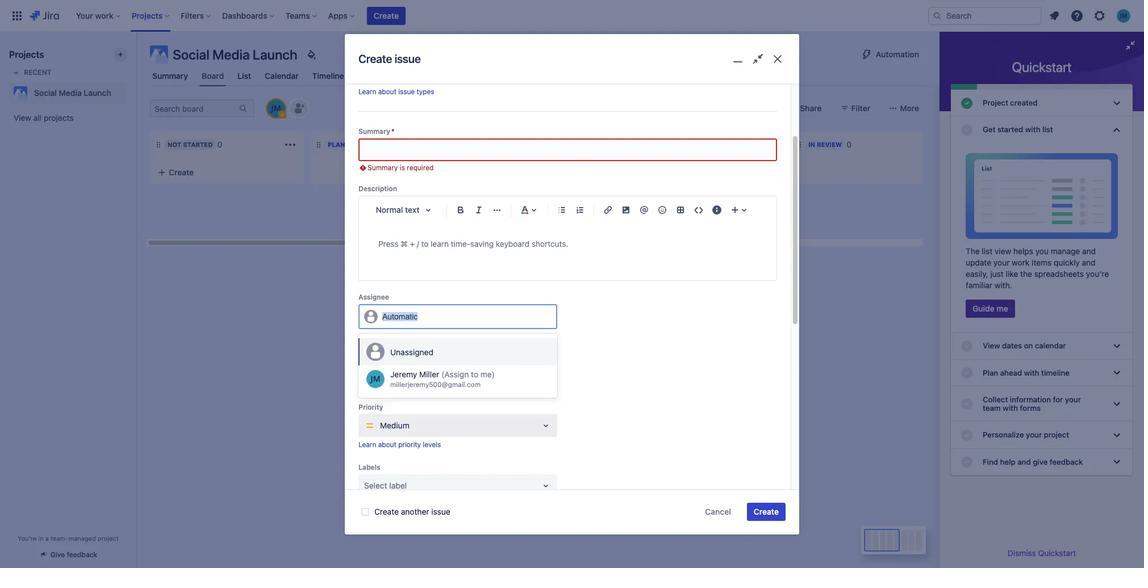 Task type: describe. For each thing, give the bounding box(es) containing it.
create down select label
[[374, 507, 399, 517]]

jeremy miller
[[380, 374, 429, 384]]

open image
[[539, 419, 553, 433]]

visualize
[[444, 386, 496, 402]]

learn about issue types
[[358, 87, 434, 96]]

learn about priority levels
[[358, 441, 441, 450]]

learn about priority levels link
[[358, 441, 441, 450]]

(
[[441, 370, 444, 380]]

track,
[[430, 409, 452, 419]]

in progress 0
[[488, 140, 541, 149]]

dismiss quickstart link
[[1008, 549, 1076, 558]]

list inside dropdown button
[[1042, 125, 1053, 134]]

get started with list
[[983, 125, 1053, 134]]

mention image
[[637, 204, 651, 217]]

summary for summary
[[152, 71, 188, 81]]

create button inside dialog
[[747, 503, 786, 521]]

0 vertical spatial social media launch
[[173, 47, 297, 62]]

quickly
[[1054, 258, 1080, 268]]

the
[[1020, 270, 1032, 279]]

unassigned
[[390, 347, 433, 357]]

learn about issue types link
[[358, 87, 434, 96]]

your down team's
[[561, 420, 577, 430]]

calendar
[[265, 71, 299, 81]]

easily,
[[966, 270, 988, 279]]

bold ⌘b image
[[454, 204, 468, 217]]

started for with
[[997, 125, 1023, 134]]

minimize image
[[1124, 39, 1137, 52]]

error image
[[358, 164, 368, 173]]

medium
[[380, 421, 409, 431]]

dismiss quickstart
[[1008, 549, 1076, 558]]

like
[[1006, 270, 1018, 279]]

issue for about
[[398, 87, 415, 96]]

in for in review 0
[[808, 141, 815, 148]]

types
[[417, 87, 434, 96]]

your up prioritize
[[499, 386, 525, 402]]

ready
[[648, 141, 670, 148]]

Search field
[[928, 7, 1042, 25]]

priority
[[358, 403, 383, 412]]

0 for in progress 0
[[536, 140, 541, 149]]

social media launch link
[[9, 82, 123, 105]]

for inside track, organize and prioritize your team's work. get started by creating an item for your team.
[[548, 420, 559, 430]]

project
[[98, 535, 119, 542]]

priority
[[398, 441, 421, 450]]

miller for jeremy miller
[[409, 374, 429, 384]]

1 vertical spatial me
[[395, 332, 407, 342]]

Description - Main content area, start typing to enter text. text field
[[378, 238, 757, 251]]

you're
[[18, 535, 37, 542]]

jeremy miller ( assign to me ) millerjeremy500@gmail.com
[[390, 370, 495, 389]]

collapse recent projects image
[[9, 66, 23, 80]]

is
[[400, 164, 405, 172]]

italic ⌘i image
[[472, 204, 486, 217]]

the
[[966, 247, 980, 256]]

assignee
[[358, 293, 389, 302]]

code snippet image
[[692, 204, 706, 217]]

with inside get started with list dropdown button
[[1025, 125, 1040, 134]]

summary link
[[150, 66, 190, 86]]

board
[[598, 386, 632, 402]]

for inside the ready for review 0
[[672, 141, 685, 148]]

text
[[405, 205, 420, 215]]

creating
[[487, 420, 517, 430]]

)
[[492, 370, 495, 380]]

1 vertical spatial work
[[528, 386, 557, 402]]

cancel button
[[698, 503, 738, 521]]

levels
[[423, 441, 441, 450]]

open image
[[539, 479, 553, 493]]

your up open image at the bottom of page
[[538, 409, 554, 419]]

bullet list ⌘⇧8 image
[[555, 204, 569, 217]]

jeremy for jeremy miller ( assign to me ) millerjeremy500@gmail.com
[[390, 370, 417, 380]]

label
[[389, 481, 407, 491]]

reporter *
[[358, 355, 392, 364]]

summary *
[[358, 127, 395, 136]]

jeremy miller image
[[361, 372, 374, 386]]

numbered list ⌘⇧7 image
[[573, 204, 587, 217]]

Labels text field
[[364, 480, 366, 492]]

search image
[[933, 11, 942, 20]]

primary element
[[7, 0, 928, 32]]

familiar
[[966, 281, 992, 291]]

give
[[50, 551, 65, 560]]

Search board text field
[[151, 101, 237, 116]]

1 horizontal spatial social
[[173, 47, 209, 62]]

info panel image
[[710, 204, 724, 217]]

unassigned image
[[366, 343, 385, 361]]

guide me button
[[966, 300, 1015, 318]]

planning
[[328, 141, 362, 148]]

required
[[407, 164, 434, 172]]

miller for jeremy miller ( assign to me ) millerjeremy500@gmail.com
[[419, 370, 439, 380]]

0 horizontal spatial media
[[59, 88, 82, 98]]

organize
[[454, 409, 486, 419]]

list
[[238, 71, 251, 81]]

1 horizontal spatial jeremy miller image
[[366, 371, 385, 389]]

track, organize and prioritize your team's work. get started by creating an item for your team.
[[430, 409, 646, 430]]

board
[[202, 71, 224, 81]]

about for priority
[[378, 441, 396, 450]]

spreadsheets
[[1034, 270, 1084, 279]]

exit full screen image
[[750, 51, 766, 67]]

minimize image
[[730, 51, 746, 67]]

0 vertical spatial issue
[[395, 52, 421, 66]]

select label
[[364, 481, 407, 491]]

table image
[[674, 204, 687, 217]]

projects
[[9, 49, 44, 60]]

1 horizontal spatial media
[[212, 47, 250, 62]]

work inside the list view helps you manage and update your work items quickly and easily, just like the spreadsheets you're familiar with.
[[1012, 258, 1030, 268]]

another
[[401, 507, 429, 517]]

millerjeremy500@gmail.com
[[390, 381, 481, 389]]

just
[[990, 270, 1004, 279]]

dismiss
[[1008, 549, 1036, 558]]

create button inside primary element
[[367, 7, 406, 25]]

learn for learn about issue types
[[358, 87, 376, 96]]

list link
[[235, 66, 253, 86]]

0 vertical spatial launch
[[253, 47, 297, 62]]

view
[[995, 247, 1011, 256]]

timeline
[[312, 71, 344, 81]]

you're
[[1086, 270, 1109, 279]]

all
[[33, 113, 42, 123]]

you
[[1035, 247, 1049, 256]]

not
[[168, 141, 181, 148]]

create issue
[[358, 52, 421, 66]]

add image, video, or file image
[[619, 204, 633, 217]]

0 horizontal spatial jeremy miller image
[[267, 99, 285, 118]]

summary is required
[[368, 164, 434, 172]]

create up learn about issue types
[[358, 52, 392, 66]]



Task type: vqa. For each thing, say whether or not it's contained in the screenshot.
Labels text box on the left bottom of page
yes



Task type: locate. For each thing, give the bounding box(es) containing it.
recent
[[24, 68, 51, 77]]

me up unassigned
[[395, 332, 407, 342]]

get inside track, organize and prioritize your team's work. get started by creating an item for your team.
[[605, 409, 618, 419]]

2 0 from the left
[[366, 140, 371, 149]]

guide me
[[972, 304, 1008, 314]]

1 horizontal spatial assign
[[444, 370, 469, 380]]

normal text button
[[370, 198, 442, 223]]

scrollable content region
[[345, 48, 799, 569]]

2 horizontal spatial started
[[997, 125, 1023, 134]]

0 vertical spatial started
[[997, 125, 1023, 134]]

0 horizontal spatial me
[[395, 332, 407, 342]]

learn up labels
[[358, 441, 376, 450]]

1 about from the top
[[378, 87, 396, 96]]

review
[[686, 141, 711, 148]]

1 vertical spatial social
[[34, 88, 57, 98]]

create inside primary element
[[374, 11, 399, 20]]

0 horizontal spatial in
[[488, 141, 495, 148]]

list
[[1042, 125, 1053, 134], [982, 247, 992, 256]]

None text field
[[360, 140, 776, 160]]

launch up the calendar
[[253, 47, 297, 62]]

a
[[588, 386, 595, 402], [45, 535, 49, 542]]

2 vertical spatial and
[[488, 409, 502, 419]]

1 vertical spatial create button
[[151, 162, 304, 183]]

automation image
[[860, 48, 874, 61]]

2 vertical spatial create button
[[747, 503, 786, 521]]

items
[[1032, 258, 1052, 268]]

jira image
[[30, 9, 59, 22], [30, 9, 59, 22]]

1 horizontal spatial create button
[[367, 7, 406, 25]]

normal text
[[376, 205, 420, 215]]

1 horizontal spatial list
[[1042, 125, 1053, 134]]

0 horizontal spatial launch
[[84, 88, 111, 98]]

0 horizontal spatial work
[[528, 386, 557, 402]]

0 vertical spatial *
[[391, 127, 395, 136]]

in for in progress 0
[[488, 141, 495, 148]]

and inside track, organize and prioritize your team's work. get started by creating an item for your team.
[[488, 409, 502, 419]]

1 vertical spatial quickstart
[[1038, 549, 1076, 558]]

0 horizontal spatial create button
[[151, 162, 304, 183]]

1 vertical spatial for
[[548, 420, 559, 430]]

0 vertical spatial and
[[1082, 247, 1096, 256]]

progress bar
[[951, 84, 1133, 90]]

* up summary is required
[[391, 127, 395, 136]]

* for summary *
[[391, 127, 395, 136]]

in left progress
[[488, 141, 495, 148]]

and up creating
[[488, 409, 502, 419]]

started inside not started 0
[[183, 141, 213, 148]]

assign up unassigned image
[[358, 332, 384, 342]]

work up track, organize and prioritize your team's work. get started by creating an item for your team.
[[528, 386, 557, 402]]

automation
[[876, 49, 919, 59]]

media
[[212, 47, 250, 62], [59, 88, 82, 98]]

started
[[997, 125, 1023, 134], [183, 141, 213, 148], [620, 409, 646, 419]]

1 vertical spatial to
[[471, 370, 478, 380]]

1 vertical spatial launch
[[84, 88, 111, 98]]

in review 0
[[808, 140, 851, 149]]

work.
[[583, 409, 603, 419]]

4 0 from the left
[[716, 140, 721, 149]]

helps
[[1013, 247, 1033, 256]]

1 horizontal spatial me
[[480, 370, 492, 380]]

feedback
[[67, 551, 97, 560]]

1 vertical spatial learn
[[358, 441, 376, 450]]

1 horizontal spatial for
[[672, 141, 685, 148]]

give feedback
[[50, 551, 97, 560]]

started inside get started with list dropdown button
[[997, 125, 1023, 134]]

0 horizontal spatial social media launch
[[34, 88, 111, 98]]

reporter
[[358, 355, 388, 364]]

by
[[476, 420, 485, 430]]

1 vertical spatial assign
[[444, 370, 469, 380]]

to inside jeremy miller ( assign to me ) millerjeremy500@gmail.com
[[471, 370, 478, 380]]

media up view all projects link
[[59, 88, 82, 98]]

1 vertical spatial list
[[982, 247, 992, 256]]

checked image
[[960, 123, 974, 137]]

launch up view all projects link
[[84, 88, 111, 98]]

0 for not started 0
[[217, 140, 222, 149]]

jeremy for jeremy miller
[[380, 374, 407, 384]]

1 horizontal spatial social media launch
[[173, 47, 297, 62]]

add people image
[[292, 102, 306, 115]]

for
[[672, 141, 685, 148], [548, 420, 559, 430]]

to down assignee text box on the left bottom of page
[[386, 332, 393, 342]]

0 vertical spatial quickstart
[[1012, 59, 1072, 75]]

update
[[966, 258, 991, 268]]

labels
[[358, 463, 380, 472]]

social media launch up view all projects link
[[34, 88, 111, 98]]

get started with list button
[[951, 117, 1133, 143]]

emoji image
[[656, 204, 669, 217]]

launch
[[253, 47, 297, 62], [84, 88, 111, 98]]

to left the )
[[471, 370, 478, 380]]

for right item
[[548, 420, 559, 430]]

an
[[519, 420, 528, 430]]

team.
[[579, 420, 600, 430]]

summary up search board text box
[[152, 71, 188, 81]]

social up the summary link
[[173, 47, 209, 62]]

1 vertical spatial get
[[605, 409, 618, 419]]

0 for in review 0
[[847, 140, 851, 149]]

cancel
[[705, 507, 731, 517]]

the list view helps you manage and update your work items quickly and easily, just like the spreadsheets you're familiar with.
[[966, 247, 1109, 291]]

create button down not started 0
[[151, 162, 304, 183]]

1 learn from the top
[[358, 87, 376, 96]]

0 vertical spatial media
[[212, 47, 250, 62]]

0 horizontal spatial for
[[548, 420, 559, 430]]

miller up millerjeremy500@gmail.com
[[419, 370, 439, 380]]

discard & close image
[[769, 51, 786, 67]]

in inside in review 0
[[808, 141, 815, 148]]

0 vertical spatial learn
[[358, 87, 376, 96]]

visualize your work with a board
[[444, 386, 632, 402]]

2 learn from the top
[[358, 441, 376, 450]]

issue up learn about issue types link
[[395, 52, 421, 66]]

0 horizontal spatial started
[[183, 141, 213, 148]]

team-
[[51, 535, 68, 542]]

work down helps
[[1012, 258, 1030, 268]]

0 vertical spatial social
[[173, 47, 209, 62]]

jeremy miller image
[[267, 99, 285, 118], [366, 371, 385, 389]]

3 0 from the left
[[536, 140, 541, 149]]

about for issue
[[378, 87, 396, 96]]

more formatting image
[[490, 204, 504, 217]]

0 vertical spatial summary
[[152, 71, 188, 81]]

managed
[[68, 535, 96, 542]]

jeremy
[[390, 370, 417, 380], [380, 374, 407, 384]]

issue inside scrollable content region
[[398, 87, 415, 96]]

0 horizontal spatial get
[[605, 409, 618, 419]]

0 horizontal spatial social
[[34, 88, 57, 98]]

started for 0
[[183, 141, 213, 148]]

calendar link
[[263, 66, 301, 86]]

2 vertical spatial issue
[[431, 507, 450, 517]]

create banner
[[0, 0, 1144, 32]]

started right not
[[183, 141, 213, 148]]

summary for summary is required
[[368, 164, 398, 172]]

0 vertical spatial with
[[1025, 125, 1040, 134]]

create right cancel
[[754, 507, 779, 517]]

to
[[386, 332, 393, 342], [471, 370, 478, 380]]

view
[[14, 113, 31, 123]]

give feedback button
[[32, 546, 104, 565]]

jeremy miller image down reporter *
[[366, 371, 385, 389]]

for right ready
[[672, 141, 685, 148]]

jeremy inside jeremy miller ( assign to me ) millerjeremy500@gmail.com
[[390, 370, 417, 380]]

social media launch inside social media launch link
[[34, 88, 111, 98]]

ready for review 0
[[648, 140, 721, 149]]

2 vertical spatial summary
[[368, 164, 398, 172]]

assign inside button
[[358, 332, 384, 342]]

a right in
[[45, 535, 49, 542]]

review
[[817, 141, 842, 148]]

1 horizontal spatial a
[[588, 386, 595, 402]]

in inside in progress 0
[[488, 141, 495, 148]]

guide
[[972, 304, 995, 314]]

about
[[378, 87, 396, 96], [378, 441, 396, 450]]

1 vertical spatial summary
[[358, 127, 390, 136]]

create button right cancel button
[[747, 503, 786, 521]]

create down not
[[169, 168, 194, 177]]

1 vertical spatial issue
[[398, 87, 415, 96]]

0 vertical spatial to
[[386, 332, 393, 342]]

tab list
[[143, 66, 933, 86]]

started inside track, organize and prioritize your team's work. get started by creating an item for your team.
[[620, 409, 646, 419]]

jeremy miller image left the add people 'icon'
[[267, 99, 285, 118]]

and
[[1082, 247, 1096, 256], [1082, 258, 1096, 268], [488, 409, 502, 419]]

get inside dropdown button
[[983, 125, 995, 134]]

about down "medium"
[[378, 441, 396, 450]]

your inside the list view helps you manage and update your work items quickly and easily, just like the spreadsheets you're familiar with.
[[993, 258, 1010, 268]]

0 vertical spatial work
[[1012, 258, 1030, 268]]

social down the "recent"
[[34, 88, 57, 98]]

1 horizontal spatial get
[[983, 125, 995, 134]]

0 vertical spatial for
[[672, 141, 685, 148]]

0 vertical spatial jeremy miller image
[[267, 99, 285, 118]]

1 vertical spatial social media launch
[[34, 88, 111, 98]]

2 horizontal spatial create button
[[747, 503, 786, 521]]

issue left types
[[398, 87, 415, 96]]

0 vertical spatial a
[[588, 386, 595, 402]]

projects
[[44, 113, 74, 123]]

1 vertical spatial with
[[560, 386, 585, 402]]

1 horizontal spatial launch
[[253, 47, 297, 62]]

summary inside tab list
[[152, 71, 188, 81]]

automation button
[[853, 45, 926, 64]]

about down create issue
[[378, 87, 396, 96]]

summary left is
[[368, 164, 398, 172]]

with
[[1025, 125, 1040, 134], [560, 386, 585, 402]]

* for reporter *
[[389, 355, 392, 364]]

social inside social media launch link
[[34, 88, 57, 98]]

2 in from the left
[[808, 141, 815, 148]]

started right checked image
[[997, 125, 1023, 134]]

1 vertical spatial media
[[59, 88, 82, 98]]

1 horizontal spatial started
[[620, 409, 646, 419]]

list inside the list view helps you manage and update your work items quickly and easily, just like the spreadsheets you're familiar with.
[[982, 247, 992, 256]]

item
[[530, 420, 546, 430]]

timeline link
[[310, 66, 346, 86]]

2 about from the top
[[378, 441, 396, 450]]

in left review
[[808, 141, 815, 148]]

issue
[[395, 52, 421, 66], [398, 87, 415, 96], [431, 507, 450, 517]]

summary
[[152, 71, 188, 81], [358, 127, 390, 136], [368, 164, 398, 172]]

social media launch up the list
[[173, 47, 297, 62]]

tab list containing board
[[143, 66, 933, 86]]

media up the list
[[212, 47, 250, 62]]

summary up planning 0 on the top of the page
[[358, 127, 390, 136]]

learn for learn about priority levels
[[358, 441, 376, 450]]

assign inside jeremy miller ( assign to me ) millerjeremy500@gmail.com
[[444, 370, 469, 380]]

me up visualize on the left bottom of page
[[480, 370, 492, 380]]

me
[[997, 304, 1008, 314], [395, 332, 407, 342], [480, 370, 492, 380]]

jeremy down unassigned
[[390, 370, 417, 380]]

1 vertical spatial and
[[1082, 258, 1096, 268]]

link image
[[601, 204, 615, 217]]

assign to me button
[[358, 332, 407, 343]]

0 vertical spatial about
[[378, 87, 396, 96]]

view all projects link
[[9, 108, 127, 128]]

description
[[358, 185, 397, 193]]

learn down create issue
[[358, 87, 376, 96]]

2 horizontal spatial me
[[997, 304, 1008, 314]]

select
[[364, 481, 387, 491]]

your down view
[[993, 258, 1010, 268]]

and right manage
[[1082, 247, 1096, 256]]

1 vertical spatial about
[[378, 441, 396, 450]]

issue for another
[[431, 507, 450, 517]]

create up create issue
[[374, 11, 399, 20]]

a up work.
[[588, 386, 595, 402]]

1 vertical spatial jeremy miller image
[[366, 371, 385, 389]]

create issue dialog
[[345, 34, 799, 569]]

me right guide
[[997, 304, 1008, 314]]

miller inside jeremy miller ( assign to me ) millerjeremy500@gmail.com
[[419, 370, 439, 380]]

1 vertical spatial started
[[183, 141, 213, 148]]

create button up create issue
[[367, 7, 406, 25]]

0 vertical spatial list
[[1042, 125, 1053, 134]]

me inside jeremy miller ( assign to me ) millerjeremy500@gmail.com
[[480, 370, 492, 380]]

view all projects
[[14, 113, 74, 123]]

0 horizontal spatial with
[[560, 386, 585, 402]]

0 horizontal spatial a
[[45, 535, 49, 542]]

* right unassigned image
[[389, 355, 392, 364]]

get right work.
[[605, 409, 618, 419]]

5 0 from the left
[[847, 140, 851, 149]]

launch inside social media launch link
[[84, 88, 111, 98]]

to inside button
[[386, 332, 393, 342]]

1 in from the left
[[488, 141, 495, 148]]

issue right another
[[431, 507, 450, 517]]

jeremy right jeremy miller image
[[380, 374, 407, 384]]

1 horizontal spatial with
[[1025, 125, 1040, 134]]

quickstart
[[1012, 59, 1072, 75], [1038, 549, 1076, 558]]

your
[[993, 258, 1010, 268], [499, 386, 525, 402], [538, 409, 554, 419], [561, 420, 577, 430]]

create button
[[367, 7, 406, 25], [151, 162, 304, 183], [747, 503, 786, 521]]

1 vertical spatial *
[[389, 355, 392, 364]]

and up you're
[[1082, 258, 1096, 268]]

0 horizontal spatial assign
[[358, 332, 384, 342]]

summary for summary *
[[358, 127, 390, 136]]

1 horizontal spatial work
[[1012, 258, 1030, 268]]

progress
[[496, 141, 532, 148]]

planning 0
[[328, 140, 371, 149]]

2 vertical spatial me
[[480, 370, 492, 380]]

1 horizontal spatial to
[[471, 370, 478, 380]]

create another issue
[[374, 507, 450, 517]]

0 vertical spatial assign
[[358, 332, 384, 342]]

*
[[391, 127, 395, 136], [389, 355, 392, 364]]

get
[[983, 125, 995, 134], [605, 409, 618, 419]]

assign up visualize on the left bottom of page
[[444, 370, 469, 380]]

in
[[38, 535, 44, 542]]

get right checked image
[[983, 125, 995, 134]]

0 vertical spatial get
[[983, 125, 995, 134]]

0 horizontal spatial to
[[386, 332, 393, 342]]

Assignee text field
[[382, 313, 419, 322]]

1 vertical spatial a
[[45, 535, 49, 542]]

1 0 from the left
[[217, 140, 222, 149]]

1 horizontal spatial in
[[808, 141, 815, 148]]

0 horizontal spatial list
[[982, 247, 992, 256]]

miller left (
[[409, 374, 429, 384]]

2 vertical spatial started
[[620, 409, 646, 419]]

0 vertical spatial me
[[997, 304, 1008, 314]]

manage
[[1051, 247, 1080, 256]]

0 vertical spatial create button
[[367, 7, 406, 25]]

started down board
[[620, 409, 646, 419]]



